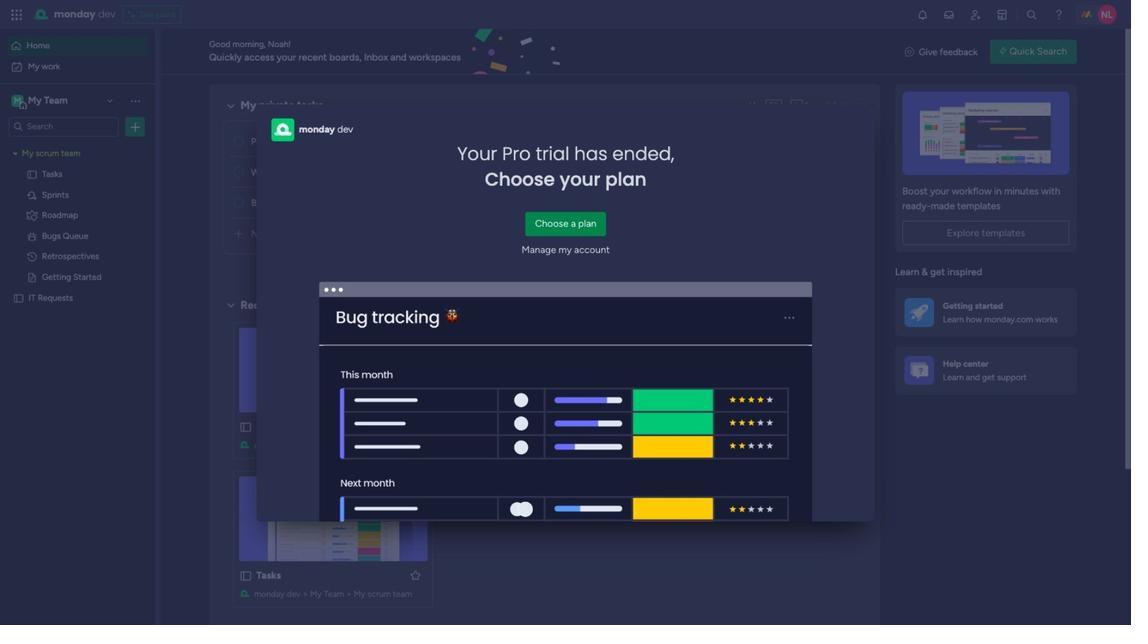 Task type: describe. For each thing, give the bounding box(es) containing it.
invite members image
[[970, 8, 983, 21]]

public board image for add to favorites icon
[[239, 570, 252, 583]]

close recently visited image
[[224, 299, 238, 313]]

v2 user feedback image
[[906, 45, 915, 59]]

quick search results list box
[[224, 313, 867, 623]]

help image
[[1053, 8, 1066, 21]]

0 horizontal spatial heading
[[338, 123, 353, 137]]

getting started element
[[896, 289, 1078, 337]]

notifications image
[[917, 8, 929, 21]]

v2 bolt switch image
[[1000, 45, 1007, 59]]

see plans image
[[128, 8, 139, 21]]

select product image
[[11, 8, 23, 21]]

Search in workspace field
[[26, 120, 101, 134]]

add to favorites image
[[410, 421, 422, 433]]

help center element
[[896, 347, 1078, 396]]

workspace selection element
[[12, 94, 70, 109]]

update feed image
[[944, 8, 956, 21]]



Task type: locate. For each thing, give the bounding box(es) containing it.
remove from favorites image
[[621, 421, 633, 433]]

templates image image
[[907, 92, 1067, 175]]

0 vertical spatial option
[[7, 36, 147, 56]]

public board image for add to favorites image
[[239, 421, 252, 434]]

public board image
[[239, 421, 252, 434], [663, 421, 676, 434], [239, 570, 252, 583]]

heading
[[338, 123, 353, 137], [458, 142, 675, 193]]

1 vertical spatial option
[[7, 57, 147, 76]]

0 vertical spatial heading
[[338, 123, 353, 137]]

search everything image
[[1027, 8, 1039, 21]]

2 vertical spatial option
[[0, 143, 155, 146]]

close my private tasks image
[[224, 99, 238, 113]]

monday marketplace image
[[997, 8, 1009, 21]]

1 vertical spatial heading
[[458, 142, 675, 193]]

public board image
[[26, 169, 38, 181], [26, 272, 38, 284], [13, 293, 24, 304], [451, 421, 464, 434]]

option
[[7, 36, 147, 56], [7, 57, 147, 76], [0, 143, 155, 146]]

add to favorites image
[[410, 570, 422, 582]]

1 horizontal spatial heading
[[458, 142, 675, 193]]

caret down image
[[13, 150, 18, 159]]

noah lott image
[[1098, 5, 1118, 24]]

list box
[[0, 142, 155, 473]]

workspace image
[[12, 94, 24, 108]]



Task type: vqa. For each thing, say whether or not it's contained in the screenshot.
Inbox IMAGE
no



